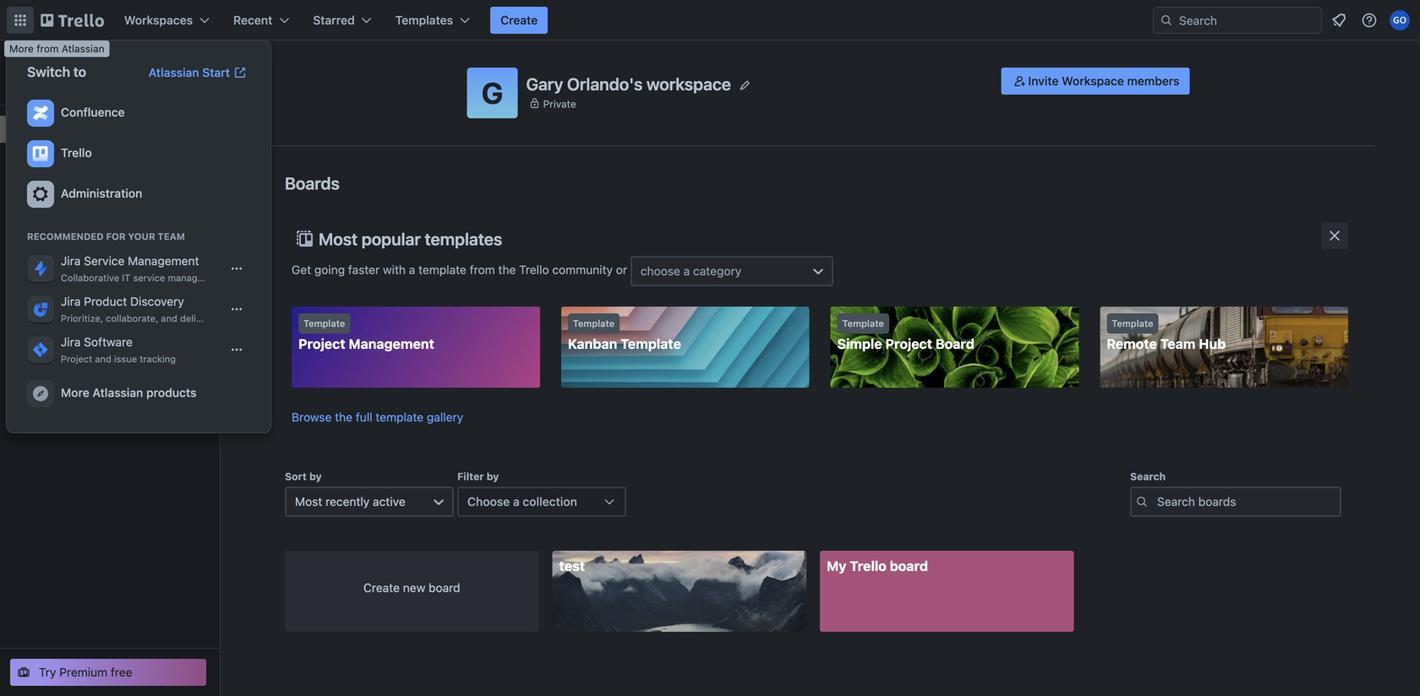 Task type: describe. For each thing, give the bounding box(es) containing it.
0 horizontal spatial a
[[409, 263, 415, 277]]

or
[[616, 263, 627, 277]]

starred button
[[303, 7, 382, 34]]

open information menu image
[[1361, 12, 1378, 29]]

gary for gary orlando's workspace
[[526, 74, 563, 94]]

new inside jira product discovery prioritize, collaborate, and deliver new ideas
[[213, 313, 231, 324]]

calendar link
[[37, 265, 210, 282]]

full
[[356, 410, 372, 424]]

hub
[[1199, 336, 1226, 352]]

board
[[936, 336, 975, 352]]

a for choose a category
[[684, 264, 690, 278]]

software
[[84, 335, 133, 349]]

most for most popular templates
[[319, 229, 358, 249]]

template kanban template
[[568, 318, 681, 352]]

your boards
[[10, 300, 78, 314]]

management
[[168, 273, 225, 284]]

browse
[[292, 410, 332, 424]]

recently
[[326, 495, 370, 509]]

deliver
[[180, 313, 210, 324]]

project inside template project management
[[298, 336, 345, 352]]

jira software options menu image
[[230, 343, 243, 357]]

create for create new board
[[363, 581, 400, 595]]

invite workspace members button
[[1001, 68, 1190, 95]]

gary orlando's workspace free
[[44, 49, 133, 96]]

going
[[314, 263, 345, 277]]

g link
[[10, 59, 37, 86]]

project for project and issue tracking
[[61, 354, 92, 365]]

template right kanban
[[621, 336, 681, 352]]

faster
[[348, 263, 380, 277]]

browse the full template gallery link
[[292, 410, 463, 424]]

from inside tooltip
[[37, 43, 59, 55]]

1 horizontal spatial your
[[128, 231, 155, 242]]

gary for gary orlando's workspace free
[[44, 49, 71, 63]]

kanban
[[568, 336, 617, 352]]

to
[[73, 64, 86, 80]]

popular
[[362, 229, 421, 249]]

0 vertical spatial test
[[37, 356, 58, 369]]

more from atlassian tooltip
[[4, 41, 110, 57]]

discovery
[[130, 295, 184, 309]]

choose a collection
[[468, 495, 577, 509]]

g for g link
[[17, 63, 30, 82]]

back to home image
[[41, 7, 104, 34]]

2 horizontal spatial board
[[890, 558, 928, 575]]

Search field
[[1174, 8, 1321, 33]]

choose a category
[[641, 264, 742, 278]]

get
[[292, 263, 311, 277]]

create new board
[[363, 581, 460, 595]]

2 vertical spatial atlassian
[[93, 386, 143, 400]]

service
[[133, 273, 165, 284]]

1 vertical spatial atlassian
[[149, 66, 199, 79]]

create for create
[[501, 13, 538, 27]]

jira software project and issue tracking
[[61, 335, 176, 365]]

products
[[146, 386, 197, 400]]

members
[[1127, 74, 1180, 88]]

0 vertical spatial test link
[[37, 354, 210, 371]]

service
[[84, 254, 125, 268]]

for
[[106, 231, 126, 242]]

get going faster with a template from the trello community or
[[292, 263, 631, 277]]

jira for jira product discovery
[[61, 295, 81, 309]]

workspace for gary orlando's workspace free
[[44, 66, 106, 79]]

boards link
[[0, 116, 220, 143]]

members link
[[0, 143, 220, 170]]

more atlassian products link
[[20, 374, 257, 414]]

sort
[[285, 471, 307, 483]]

orlando's for gary orlando's workspace free
[[74, 49, 130, 63]]

primary element
[[0, 0, 1420, 41]]

Search text field
[[1130, 487, 1342, 517]]

template project management
[[298, 318, 434, 352]]

workspace
[[1062, 74, 1124, 88]]

1 horizontal spatial test link
[[553, 551, 807, 632]]

community
[[552, 263, 613, 277]]

and inside jira product discovery prioritize, collaborate, and deliver new ideas
[[161, 313, 177, 324]]

jira for jira software
[[61, 335, 81, 349]]

more for more from atlassian
[[9, 43, 34, 55]]

management for project
[[349, 336, 434, 352]]

workspaces button
[[114, 7, 220, 34]]

active
[[373, 495, 406, 509]]

by for sort by
[[309, 471, 322, 483]]

most popular templates
[[319, 229, 502, 249]]

filter
[[457, 471, 484, 483]]

sort by
[[285, 471, 322, 483]]

0 notifications image
[[1329, 10, 1349, 30]]

recommended
[[27, 231, 104, 242]]

calendar
[[37, 266, 86, 280]]

recent
[[233, 13, 272, 27]]

try
[[39, 666, 56, 680]]

template for remote
[[1112, 318, 1154, 329]]

1 horizontal spatial the
[[498, 263, 516, 277]]

team inside template remote team hub
[[1161, 336, 1196, 352]]

issue
[[114, 354, 137, 365]]

jira service management collaborative it service management
[[61, 254, 225, 284]]

jira product discovery prioritize, collaborate, and deliver new ideas
[[61, 295, 257, 324]]

remote
[[1107, 336, 1157, 352]]

atlassian start link
[[138, 59, 257, 86]]

filter by
[[457, 471, 499, 483]]

1 vertical spatial boards
[[285, 173, 340, 193]]

product
[[84, 295, 127, 309]]

workspaces
[[124, 13, 193, 27]]

gary orlando's workspace
[[526, 74, 731, 94]]

jira product discovery options menu image
[[230, 303, 243, 316]]

recommended for your team
[[27, 231, 185, 242]]

0 vertical spatial boards
[[37, 122, 76, 136]]

collaborate,
[[106, 313, 158, 324]]

starred
[[313, 13, 355, 27]]

create button
[[490, 7, 548, 34]]

simple
[[837, 336, 882, 352]]



Task type: vqa. For each thing, say whether or not it's contained in the screenshot.
user related to $60
no



Task type: locate. For each thing, give the bounding box(es) containing it.
a inside button
[[513, 495, 520, 509]]

1 vertical spatial my trello board
[[827, 558, 928, 575]]

template right full
[[376, 410, 424, 424]]

switch to
[[27, 64, 86, 80]]

confluence
[[61, 105, 125, 119]]

with
[[383, 263, 406, 277]]

0 vertical spatial most
[[319, 229, 358, 249]]

atlassian left start
[[149, 66, 199, 79]]

0 horizontal spatial from
[[37, 43, 59, 55]]

1 horizontal spatial more
[[61, 386, 89, 400]]

project for simple project board
[[886, 336, 933, 352]]

1 vertical spatial from
[[470, 263, 495, 277]]

0 vertical spatial template
[[419, 263, 467, 277]]

1 vertical spatial test
[[559, 558, 585, 575]]

free
[[111, 666, 132, 680]]

1 horizontal spatial g
[[482, 75, 503, 110]]

template for kanban
[[573, 318, 615, 329]]

0 horizontal spatial team
[[158, 231, 185, 242]]

g inside button
[[482, 75, 503, 110]]

g for the g button
[[482, 75, 503, 110]]

from down 'templates'
[[470, 263, 495, 277]]

create
[[501, 13, 538, 27], [363, 581, 400, 595]]

test down collection
[[559, 558, 585, 575]]

0 horizontal spatial boards
[[37, 122, 76, 136]]

atlassian up to
[[62, 43, 105, 55]]

0 vertical spatial management
[[128, 254, 199, 268]]

project inside template simple project board
[[886, 336, 933, 352]]

0 horizontal spatial and
[[95, 354, 111, 365]]

gallery
[[427, 410, 463, 424]]

gary up the switch to
[[44, 49, 71, 63]]

choose
[[468, 495, 510, 509]]

1 horizontal spatial project
[[298, 336, 345, 352]]

template
[[419, 263, 467, 277], [376, 410, 424, 424]]

0 horizontal spatial test link
[[37, 354, 210, 371]]

new
[[213, 313, 231, 324], [403, 581, 425, 595]]

1 vertical spatial my
[[827, 558, 847, 575]]

test down the your boards at left top
[[37, 356, 58, 369]]

my trello board link
[[37, 327, 210, 344], [820, 551, 1074, 632]]

1 by from the left
[[309, 471, 322, 483]]

template down "going"
[[304, 318, 345, 329]]

my trello board
[[37, 328, 122, 342], [827, 558, 928, 575]]

management
[[128, 254, 199, 268], [349, 336, 434, 352]]

administration
[[61, 186, 142, 200]]

template inside template remote team hub
[[1112, 318, 1154, 329]]

2 horizontal spatial project
[[886, 336, 933, 352]]

management up service
[[128, 254, 199, 268]]

1 horizontal spatial create
[[501, 13, 538, 27]]

1 horizontal spatial a
[[513, 495, 520, 509]]

0 vertical spatial new
[[213, 313, 231, 324]]

it
[[122, 273, 130, 284]]

0 horizontal spatial my
[[37, 328, 54, 342]]

1 vertical spatial management
[[349, 336, 434, 352]]

atlassian start
[[149, 66, 230, 79]]

0 horizontal spatial test
[[37, 356, 58, 369]]

jira service management options menu image
[[230, 262, 243, 276]]

1 horizontal spatial orlando's
[[567, 74, 643, 94]]

most
[[319, 229, 358, 249], [295, 495, 322, 509]]

0 vertical spatial my trello board link
[[37, 327, 210, 344]]

boards
[[39, 300, 78, 314]]

and down software
[[95, 354, 111, 365]]

project inside jira software project and issue tracking
[[61, 354, 92, 365]]

search image
[[1160, 14, 1174, 27]]

orlando's inside the gary orlando's workspace free
[[74, 49, 130, 63]]

template inside template project management
[[304, 318, 345, 329]]

2 vertical spatial jira
[[61, 335, 81, 349]]

invite
[[1028, 74, 1059, 88]]

start
[[202, 66, 230, 79]]

trello link
[[20, 134, 257, 174]]

gary inside the gary orlando's workspace free
[[44, 49, 71, 63]]

template up simple
[[843, 318, 884, 329]]

1 horizontal spatial from
[[470, 263, 495, 277]]

1 vertical spatial new
[[403, 581, 425, 595]]

0 vertical spatial from
[[37, 43, 59, 55]]

atlassian down "issue"
[[93, 386, 143, 400]]

gary orlando (garyorlando) image
[[1390, 10, 1410, 30]]

choose a collection button
[[457, 487, 626, 517]]

search
[[1130, 471, 1166, 483]]

0 vertical spatial team
[[158, 231, 185, 242]]

jira up prioritize,
[[61, 295, 81, 309]]

collaborative
[[61, 273, 119, 284]]

jira for jira service management
[[61, 254, 81, 268]]

most up "going"
[[319, 229, 358, 249]]

settings image
[[30, 184, 51, 205]]

a right 'choose'
[[513, 495, 520, 509]]

most recently active
[[295, 495, 406, 509]]

0 horizontal spatial by
[[309, 471, 322, 483]]

category
[[693, 264, 742, 278]]

0 vertical spatial atlassian
[[62, 43, 105, 55]]

tracking
[[140, 354, 176, 365]]

0 horizontal spatial my trello board link
[[37, 327, 210, 344]]

confluence link
[[20, 93, 257, 134]]

1 horizontal spatial boards
[[285, 173, 340, 193]]

2 jira from the top
[[61, 295, 81, 309]]

your right for
[[128, 231, 155, 242]]

prioritize,
[[61, 313, 103, 324]]

management for service
[[128, 254, 199, 268]]

team up the jira service management collaborative it service management
[[158, 231, 185, 242]]

g left private
[[482, 75, 503, 110]]

0 horizontal spatial board
[[90, 328, 122, 342]]

browse the full template gallery
[[292, 410, 463, 424]]

1 vertical spatial team
[[1161, 336, 1196, 352]]

create inside button
[[501, 13, 538, 27]]

1 vertical spatial test link
[[553, 551, 807, 632]]

more inside more atlassian products link
[[61, 386, 89, 400]]

atlassian inside tooltip
[[62, 43, 105, 55]]

team left the hub
[[1161, 336, 1196, 352]]

template simple project board
[[837, 318, 975, 352]]

most down sort by
[[295, 495, 322, 509]]

collection
[[523, 495, 577, 509]]

a
[[409, 263, 415, 277], [684, 264, 690, 278], [513, 495, 520, 509]]

test link
[[37, 354, 210, 371], [553, 551, 807, 632]]

0 horizontal spatial create
[[363, 581, 400, 595]]

jira inside jira product discovery prioritize, collaborate, and deliver new ideas
[[61, 295, 81, 309]]

g
[[17, 63, 30, 82], [482, 75, 503, 110]]

by right filter
[[487, 471, 499, 483]]

1 vertical spatial your
[[10, 300, 36, 314]]

free
[[44, 84, 65, 96]]

2 vertical spatial board
[[429, 581, 460, 595]]

2 horizontal spatial a
[[684, 264, 690, 278]]

the left full
[[335, 410, 353, 424]]

0 horizontal spatial my trello board
[[37, 328, 122, 342]]

try premium free
[[39, 666, 132, 680]]

1 vertical spatial more
[[61, 386, 89, 400]]

management down the with
[[349, 336, 434, 352]]

1 vertical spatial board
[[890, 558, 928, 575]]

project left board
[[886, 336, 933, 352]]

and
[[161, 313, 177, 324], [95, 354, 111, 365]]

a right choose
[[684, 264, 690, 278]]

workspace inside the gary orlando's workspace free
[[44, 66, 106, 79]]

0 vertical spatial your
[[128, 231, 155, 242]]

invite workspace members
[[1028, 74, 1180, 88]]

premium
[[59, 666, 108, 680]]

1 vertical spatial my trello board link
[[820, 551, 1074, 632]]

workspace
[[44, 66, 106, 79], [647, 74, 731, 94]]

sm image
[[1011, 73, 1028, 90]]

a right the with
[[409, 263, 415, 277]]

0 horizontal spatial gary
[[44, 49, 71, 63]]

jira down prioritize,
[[61, 335, 81, 349]]

0 vertical spatial more
[[9, 43, 34, 55]]

choose
[[641, 264, 680, 278]]

boards
[[37, 122, 76, 136], [285, 173, 340, 193]]

1 horizontal spatial team
[[1161, 336, 1196, 352]]

0 vertical spatial orlando's
[[74, 49, 130, 63]]

administration link
[[20, 174, 257, 215]]

0 horizontal spatial more
[[9, 43, 34, 55]]

switch
[[27, 64, 70, 80]]

g button
[[467, 68, 518, 118]]

2 by from the left
[[487, 471, 499, 483]]

1 vertical spatial template
[[376, 410, 424, 424]]

project
[[298, 336, 345, 352], [886, 336, 933, 352], [61, 354, 92, 365]]

template up kanban
[[573, 318, 615, 329]]

0 vertical spatial board
[[90, 328, 122, 342]]

by right sort
[[309, 471, 322, 483]]

1 jira from the top
[[61, 254, 81, 268]]

and inside jira software project and issue tracking
[[95, 354, 111, 365]]

1 horizontal spatial my trello board
[[827, 558, 928, 575]]

members
[[37, 149, 88, 163]]

the down 'templates'
[[498, 263, 516, 277]]

1 vertical spatial orlando's
[[567, 74, 643, 94]]

0 horizontal spatial project
[[61, 354, 92, 365]]

1 horizontal spatial gary
[[526, 74, 563, 94]]

try premium free button
[[10, 659, 206, 687]]

management inside the jira service management collaborative it service management
[[128, 254, 199, 268]]

most for most recently active
[[295, 495, 322, 509]]

gary orlando's workspace link
[[44, 49, 133, 79]]

1 vertical spatial the
[[335, 410, 353, 424]]

table
[[37, 239, 66, 253]]

jira down "table"
[[61, 254, 81, 268]]

management inside template project management
[[349, 336, 434, 352]]

0 vertical spatial jira
[[61, 254, 81, 268]]

more atlassian products
[[61, 386, 197, 400]]

1 vertical spatial and
[[95, 354, 111, 365]]

0 horizontal spatial the
[[335, 410, 353, 424]]

private
[[543, 98, 576, 110]]

orlando's for gary orlando's workspace
[[567, 74, 643, 94]]

recent button
[[223, 7, 300, 34]]

workspace navigation collapse icon image
[[184, 61, 208, 85]]

template for simple
[[843, 318, 884, 329]]

0 vertical spatial gary
[[44, 49, 71, 63]]

1 horizontal spatial test
[[559, 558, 585, 575]]

template down 'templates'
[[419, 263, 467, 277]]

0 horizontal spatial orlando's
[[74, 49, 130, 63]]

template
[[304, 318, 345, 329], [573, 318, 615, 329], [843, 318, 884, 329], [1112, 318, 1154, 329], [621, 336, 681, 352]]

1 horizontal spatial new
[[403, 581, 425, 595]]

workspace for gary orlando's workspace
[[647, 74, 731, 94]]

more from atlassian
[[9, 43, 105, 55]]

1 horizontal spatial my
[[827, 558, 847, 575]]

more inside more from atlassian tooltip
[[9, 43, 34, 55]]

orlando's up private
[[567, 74, 643, 94]]

template remote team hub
[[1107, 318, 1226, 352]]

your
[[128, 231, 155, 242], [10, 300, 36, 314]]

board
[[90, 328, 122, 342], [890, 558, 928, 575], [429, 581, 460, 595]]

your boards with 2 items element
[[10, 297, 171, 317]]

0 vertical spatial create
[[501, 13, 538, 27]]

0 horizontal spatial workspace
[[44, 66, 106, 79]]

0 vertical spatial and
[[161, 313, 177, 324]]

template for project
[[304, 318, 345, 329]]

1 horizontal spatial and
[[161, 313, 177, 324]]

1 vertical spatial most
[[295, 495, 322, 509]]

by for filter by
[[487, 471, 499, 483]]

1 vertical spatial create
[[363, 581, 400, 595]]

project up browse
[[298, 336, 345, 352]]

and down discovery
[[161, 313, 177, 324]]

1 horizontal spatial workspace
[[647, 74, 731, 94]]

1 horizontal spatial my trello board link
[[820, 551, 1074, 632]]

more up g link
[[9, 43, 34, 55]]

from
[[37, 43, 59, 55], [470, 263, 495, 277]]

table link
[[37, 238, 210, 254]]

0 horizontal spatial g
[[17, 63, 30, 82]]

1 horizontal spatial board
[[429, 581, 460, 595]]

0 vertical spatial my trello board
[[37, 328, 122, 342]]

my
[[37, 328, 54, 342], [827, 558, 847, 575]]

3 jira from the top
[[61, 335, 81, 349]]

more down software
[[61, 386, 89, 400]]

more for more atlassian products
[[61, 386, 89, 400]]

0 vertical spatial my
[[37, 328, 54, 342]]

0 horizontal spatial new
[[213, 313, 231, 324]]

template up 'remote'
[[1112, 318, 1154, 329]]

templates button
[[385, 7, 480, 34]]

your left boards
[[10, 300, 36, 314]]

templates
[[395, 13, 453, 27]]

jira inside jira software project and issue tracking
[[61, 335, 81, 349]]

g down more from atlassian tooltip
[[17, 63, 30, 82]]

0 horizontal spatial management
[[128, 254, 199, 268]]

gary up private
[[526, 74, 563, 94]]

1 vertical spatial gary
[[526, 74, 563, 94]]

project down software
[[61, 354, 92, 365]]

team
[[158, 231, 185, 242], [1161, 336, 1196, 352]]

0 vertical spatial the
[[498, 263, 516, 277]]

gary
[[44, 49, 71, 63], [526, 74, 563, 94]]

1 horizontal spatial management
[[349, 336, 434, 352]]

0 horizontal spatial your
[[10, 300, 36, 314]]

orlando's
[[74, 49, 130, 63], [567, 74, 643, 94]]

orlando's up to
[[74, 49, 130, 63]]

1 horizontal spatial by
[[487, 471, 499, 483]]

1 vertical spatial jira
[[61, 295, 81, 309]]

from up switch
[[37, 43, 59, 55]]

jira inside the jira service management collaborative it service management
[[61, 254, 81, 268]]

switch to… image
[[12, 12, 29, 29]]

templates
[[425, 229, 502, 249]]

template inside template simple project board
[[843, 318, 884, 329]]

a for choose a collection
[[513, 495, 520, 509]]



